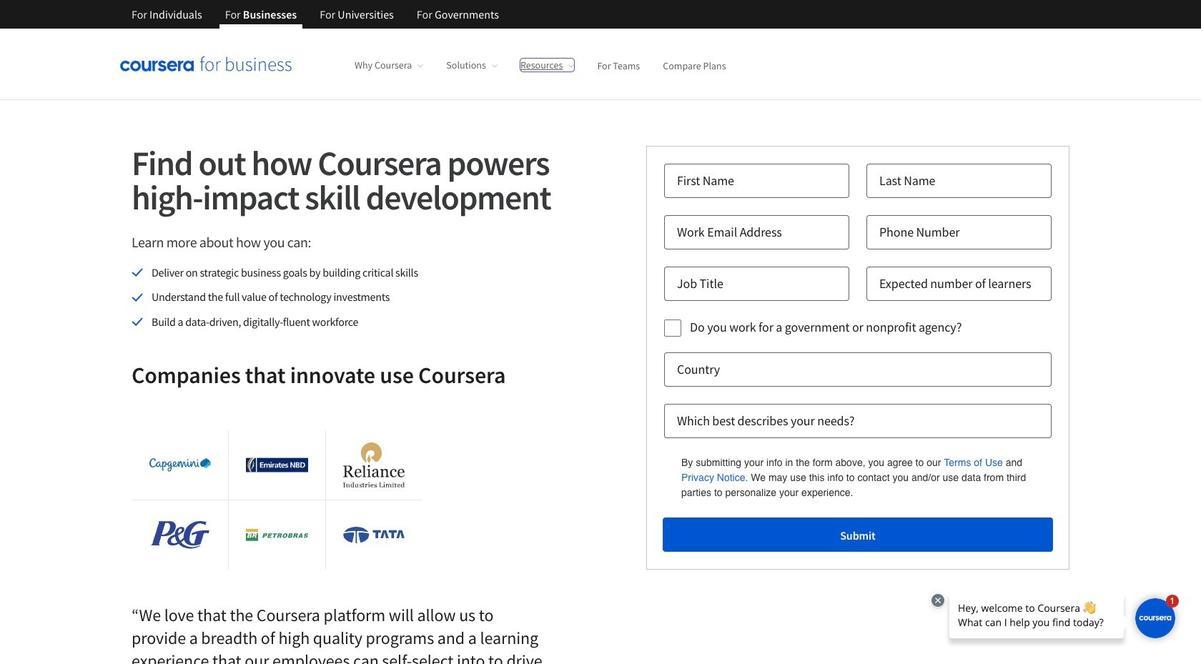 Task type: locate. For each thing, give the bounding box(es) containing it.
emirates logo image
[[246, 458, 308, 473]]

capgemini logo image
[[149, 458, 211, 472]]

banner navigation
[[120, 0, 511, 29]]

p&g logo image
[[151, 522, 210, 549]]

tata logo image
[[343, 527, 405, 544]]

None checkbox
[[665, 320, 682, 337]]

First Name text field
[[665, 164, 850, 198]]

Last Name text field
[[867, 164, 1052, 198]]

Work Email Address email field
[[665, 215, 850, 250]]



Task type: vqa. For each thing, say whether or not it's contained in the screenshot.
IF
no



Task type: describe. For each thing, give the bounding box(es) containing it.
reliance logo image
[[343, 443, 405, 488]]

coursera for business image
[[120, 57, 292, 71]]

Country Code + Phone Number telephone field
[[867, 215, 1052, 250]]

petrobras logo image
[[246, 529, 308, 542]]

Job Title text field
[[665, 267, 850, 301]]



